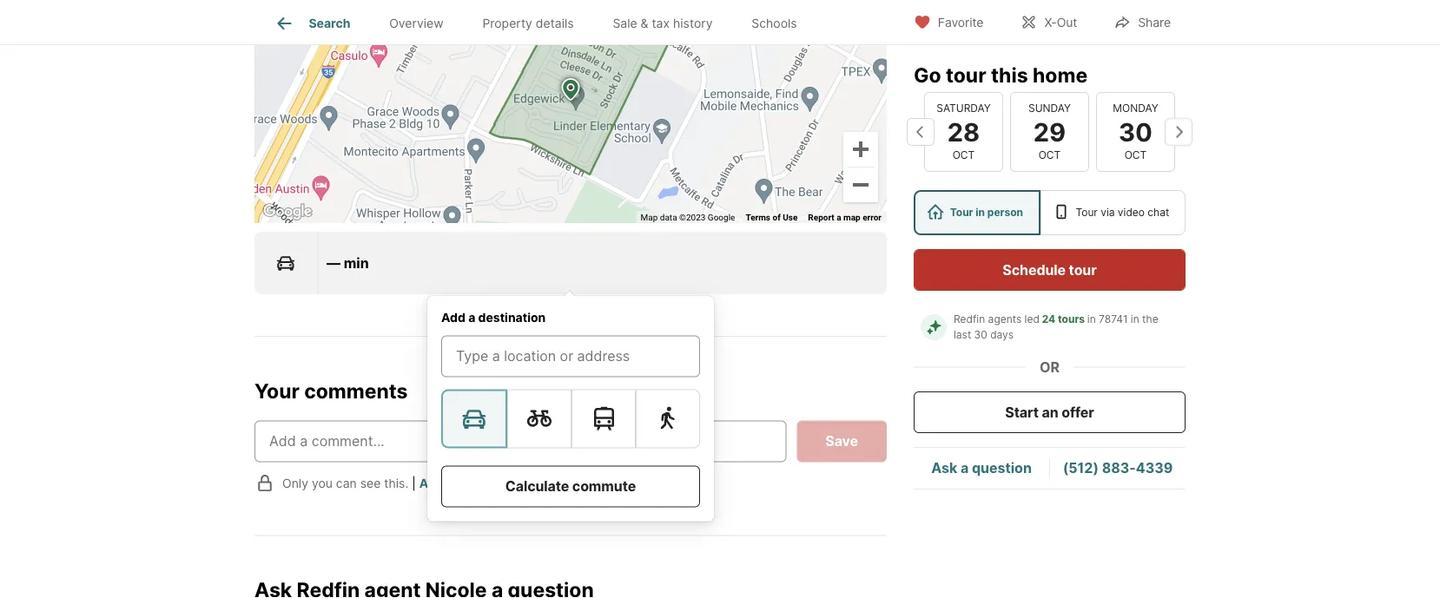 Task type: vqa. For each thing, say whether or not it's contained in the screenshot.
30-
no



Task type: describe. For each thing, give the bounding box(es) containing it.
calculate commute
[[505, 479, 636, 496]]

start
[[1005, 404, 1039, 421]]

favorite button
[[899, 4, 999, 40]]

of
[[773, 213, 781, 223]]

78741
[[1099, 313, 1128, 326]]

via
[[1101, 206, 1115, 219]]

next image
[[1165, 118, 1193, 146]]

agents
[[988, 313, 1022, 326]]

redfin agents led 24 tours in 78741
[[954, 313, 1128, 326]]

partner
[[500, 477, 544, 491]]

or
[[1040, 359, 1060, 376]]

list box for destination
[[441, 390, 700, 449]]

offer
[[1062, 404, 1094, 421]]

days
[[991, 329, 1014, 341]]

tour for tour via video chat
[[1076, 206, 1098, 219]]

©2023
[[679, 213, 706, 223]]

tours
[[1058, 313, 1085, 326]]

calculate
[[505, 479, 569, 496]]

destination
[[478, 310, 546, 325]]

(512)
[[1063, 460, 1099, 477]]

ask a question
[[931, 460, 1032, 477]]

map
[[641, 213, 658, 223]]

tab list containing search
[[255, 0, 831, 44]]

add a destination
[[441, 310, 546, 325]]

1 vertical spatial add
[[420, 477, 444, 491]]

only you can see this.
[[282, 477, 409, 491]]

tour for go
[[946, 63, 987, 87]]

previous image
[[907, 118, 935, 146]]

30 inside the monday 30 oct
[[1119, 117, 1153, 147]]

your comments
[[255, 379, 408, 403]]

30 inside in the last 30 days
[[974, 329, 988, 341]]

start an offer
[[1005, 404, 1094, 421]]

your
[[255, 379, 300, 403]]

terms
[[746, 213, 771, 223]]

calculate commute button
[[441, 466, 700, 508]]

terms of use
[[746, 213, 798, 223]]

save button
[[797, 421, 887, 463]]

redfin
[[954, 313, 985, 326]]

tour in person
[[950, 206, 1023, 219]]

person
[[988, 206, 1023, 219]]

go tour this home
[[914, 63, 1088, 87]]

883-
[[1102, 460, 1136, 477]]

only
[[282, 477, 308, 491]]

x-
[[1045, 15, 1057, 30]]

you
[[312, 477, 333, 491]]

monday 30 oct
[[1113, 102, 1159, 162]]

1 horizontal spatial in
[[1088, 313, 1096, 326]]

google
[[708, 213, 735, 223]]

oct for 30
[[1125, 149, 1147, 162]]

search
[[309, 16, 350, 31]]

| add a search partner
[[412, 477, 544, 491]]

ask
[[931, 460, 958, 477]]

out
[[1057, 15, 1078, 30]]

Add a comment... text field
[[269, 432, 772, 453]]

a for add
[[468, 310, 475, 325]]

report a map error
[[808, 213, 882, 223]]

commute
[[572, 479, 636, 496]]

search link
[[274, 13, 350, 34]]

error
[[863, 213, 882, 223]]

oct for 28
[[953, 149, 975, 162]]

tour via video chat option
[[1041, 190, 1186, 235]]

schools
[[752, 16, 797, 31]]

report
[[808, 213, 835, 223]]

favorite
[[938, 15, 984, 30]]

data
[[660, 213, 677, 223]]



Task type: locate. For each thing, give the bounding box(es) containing it.
share
[[1138, 15, 1171, 30]]

1 horizontal spatial 30
[[1119, 117, 1153, 147]]

30 right last
[[974, 329, 988, 341]]

2 oct from the left
[[1039, 149, 1061, 162]]

list box
[[914, 190, 1186, 235], [441, 390, 700, 449]]

0 horizontal spatial list box
[[441, 390, 700, 449]]

tab list
[[255, 0, 831, 44]]

tour inside option
[[1076, 206, 1098, 219]]

oct down 28
[[953, 149, 975, 162]]

tour for tour in person
[[950, 206, 974, 219]]

google image
[[259, 201, 316, 224]]

menu bar
[[263, 0, 409, 24]]

schedule tour button
[[914, 249, 1186, 291]]

a left destination
[[468, 310, 475, 325]]

30
[[1119, 117, 1153, 147], [974, 329, 988, 341]]

tour for schedule
[[1069, 262, 1097, 278]]

oct down 29
[[1039, 149, 1061, 162]]

0 horizontal spatial oct
[[953, 149, 975, 162]]

list box for this
[[914, 190, 1186, 235]]

a
[[837, 213, 841, 223], [468, 310, 475, 325], [961, 460, 969, 477], [447, 477, 454, 491]]

tour up the saturday
[[946, 63, 987, 87]]

see
[[360, 477, 381, 491]]

sale & tax history tab
[[593, 3, 732, 44]]

monday
[[1113, 102, 1159, 114]]

comments
[[304, 379, 408, 403]]

24
[[1042, 313, 1056, 326]]

start an offer button
[[914, 392, 1186, 434]]

2 horizontal spatial in
[[1131, 313, 1140, 326]]

a left map
[[837, 213, 841, 223]]

list box up schedule tour
[[914, 190, 1186, 235]]

can
[[336, 477, 357, 491]]

0 horizontal spatial tour
[[950, 206, 974, 219]]

tour right schedule
[[1069, 262, 1097, 278]]

a right ask
[[961, 460, 969, 477]]

0 horizontal spatial 30
[[974, 329, 988, 341]]

tour
[[950, 206, 974, 219], [1076, 206, 1098, 219]]

1 oct from the left
[[953, 149, 975, 162]]

in the last 30 days
[[954, 313, 1162, 341]]

property details
[[483, 16, 574, 31]]

(512) 883-4339 link
[[1063, 460, 1173, 477]]

an
[[1042, 404, 1059, 421]]

(512) 883-4339
[[1063, 460, 1173, 477]]

in right tours
[[1088, 313, 1096, 326]]

&
[[641, 16, 649, 31]]

add
[[441, 310, 466, 325], [420, 477, 444, 491]]

this.
[[384, 477, 409, 491]]

property
[[483, 16, 532, 31]]

schedule tour
[[1003, 262, 1097, 278]]

add left destination
[[441, 310, 466, 325]]

question
[[972, 460, 1032, 477]]

overview tab
[[370, 3, 463, 44]]

3 oct from the left
[[1125, 149, 1147, 162]]

saturday 28 oct
[[937, 102, 991, 162]]

overview
[[389, 16, 444, 31]]

add a search partner button
[[420, 477, 544, 491]]

4339
[[1136, 460, 1173, 477]]

tour inside button
[[1069, 262, 1097, 278]]

this
[[991, 63, 1028, 87]]

2 horizontal spatial oct
[[1125, 149, 1147, 162]]

tour inside option
[[950, 206, 974, 219]]

tour via video chat
[[1076, 206, 1170, 219]]

terms of use link
[[746, 213, 798, 223]]

30 down the monday at the top right of page
[[1119, 117, 1153, 147]]

sale
[[613, 16, 637, 31]]

oct inside the monday 30 oct
[[1125, 149, 1147, 162]]

home
[[1033, 63, 1088, 87]]

0 vertical spatial tour
[[946, 63, 987, 87]]

sunday
[[1029, 102, 1071, 114]]

oct for 29
[[1039, 149, 1061, 162]]

ask a question link
[[931, 460, 1032, 477]]

x-out button
[[1006, 4, 1092, 40]]

0 vertical spatial add
[[441, 310, 466, 325]]

share button
[[1099, 4, 1186, 40]]

2 tour from the left
[[1076, 206, 1098, 219]]

min
[[344, 255, 369, 272]]

in left the the
[[1131, 313, 1140, 326]]

oct inside saturday 28 oct
[[953, 149, 975, 162]]

chat
[[1148, 206, 1170, 219]]

map data ©2023 google
[[641, 213, 735, 223]]

0 horizontal spatial in
[[976, 206, 985, 219]]

in
[[976, 206, 985, 219], [1088, 313, 1096, 326], [1131, 313, 1140, 326]]

use
[[783, 213, 798, 223]]

in left person
[[976, 206, 985, 219]]

x-out
[[1045, 15, 1078, 30]]

a for ask
[[961, 460, 969, 477]]

saturday
[[937, 102, 991, 114]]

schools tab
[[732, 3, 817, 44]]

history
[[673, 16, 713, 31]]

28
[[948, 117, 980, 147]]

— min
[[327, 255, 369, 272]]

0 vertical spatial 30
[[1119, 117, 1153, 147]]

a left the search
[[447, 477, 454, 491]]

map
[[844, 213, 861, 223]]

1 horizontal spatial list box
[[914, 190, 1186, 235]]

oct
[[953, 149, 975, 162], [1039, 149, 1061, 162], [1125, 149, 1147, 162]]

1 horizontal spatial tour
[[1069, 262, 1097, 278]]

in inside in the last 30 days
[[1131, 313, 1140, 326]]

None button
[[924, 92, 1003, 172], [1010, 92, 1089, 172], [1096, 92, 1175, 172], [924, 92, 1003, 172], [1010, 92, 1089, 172], [1096, 92, 1175, 172]]

video
[[1118, 206, 1145, 219]]

a for report
[[837, 213, 841, 223]]

map region
[[119, 0, 1009, 294]]

0 vertical spatial list box
[[914, 190, 1186, 235]]

tour in person option
[[914, 190, 1041, 235]]

list box down type a location or address text field
[[441, 390, 700, 449]]

oct down the monday at the top right of page
[[1125, 149, 1147, 162]]

tour left via
[[1076, 206, 1098, 219]]

0 horizontal spatial tour
[[946, 63, 987, 87]]

the
[[1143, 313, 1159, 326]]

last
[[954, 329, 972, 341]]

1 vertical spatial tour
[[1069, 262, 1097, 278]]

1 vertical spatial list box
[[441, 390, 700, 449]]

tour left person
[[950, 206, 974, 219]]

1 tour from the left
[[950, 206, 974, 219]]

|
[[412, 477, 416, 491]]

report a map error link
[[808, 213, 882, 223]]

1 vertical spatial 30
[[974, 329, 988, 341]]

tax
[[652, 16, 670, 31]]

sale & tax history
[[613, 16, 713, 31]]

tour
[[946, 63, 987, 87], [1069, 262, 1097, 278]]

1 horizontal spatial tour
[[1076, 206, 1098, 219]]

save
[[826, 434, 858, 451]]

Type a location or address text field
[[456, 347, 685, 367]]

add right |
[[420, 477, 444, 491]]

property details tab
[[463, 3, 593, 44]]

1 horizontal spatial oct
[[1039, 149, 1061, 162]]

schedule
[[1003, 262, 1066, 278]]

list box containing tour in person
[[914, 190, 1186, 235]]

oct inside sunday 29 oct
[[1039, 149, 1061, 162]]

in inside option
[[976, 206, 985, 219]]

sunday 29 oct
[[1029, 102, 1071, 162]]

led
[[1025, 313, 1040, 326]]

search
[[456, 477, 497, 491]]

go
[[914, 63, 941, 87]]

29
[[1034, 117, 1066, 147]]

—
[[327, 255, 341, 272]]



